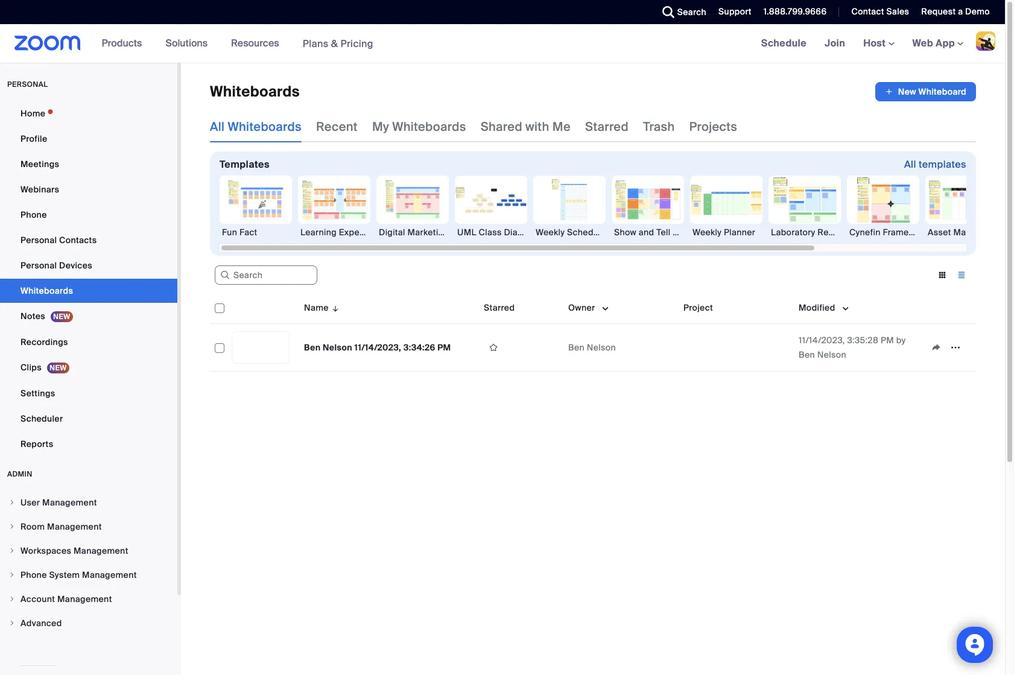 Task type: vqa. For each thing, say whether or not it's contained in the screenshot.
Contact
yes



Task type: locate. For each thing, give the bounding box(es) containing it.
personal for personal devices
[[21, 260, 57, 271]]

0 horizontal spatial canvas
[[388, 227, 418, 238]]

canvas inside "element"
[[451, 227, 482, 238]]

join link
[[816, 24, 855, 63]]

request
[[922, 6, 956, 17]]

1 horizontal spatial 11/14/2023,
[[799, 335, 845, 346]]

share image
[[927, 342, 946, 353]]

0 vertical spatial a
[[959, 6, 964, 17]]

phone inside the personal menu menu
[[21, 209, 47, 220]]

management up 'workspaces management'
[[47, 521, 102, 532]]

shared
[[481, 119, 523, 135]]

personal down personal contacts
[[21, 260, 57, 271]]

11/14/2023, inside the 11/14/2023, 3:35:28 pm by ben nelson
[[799, 335, 845, 346]]

products
[[102, 37, 142, 49]]

recordings
[[21, 337, 68, 348]]

clips link
[[0, 356, 177, 380]]

1 vertical spatial personal
[[21, 260, 57, 271]]

management up advanced menu item
[[57, 594, 112, 605]]

workspaces management
[[21, 546, 128, 556]]

management inside menu item
[[42, 497, 97, 508]]

phone down webinars
[[21, 209, 47, 220]]

4 right image from the top
[[8, 620, 16, 627]]

0 horizontal spatial a
[[692, 227, 697, 238]]

nelson down arrow down image
[[323, 342, 352, 353]]

starred up click to star the whiteboard ben nelson 11/14/2023, 3:34:26 pm image
[[484, 302, 515, 313]]

a left twist
[[692, 227, 697, 238]]

whiteboard
[[919, 86, 967, 97]]

phone up account
[[21, 570, 47, 581]]

management up phone system management "menu item"
[[74, 546, 128, 556]]

add image
[[885, 86, 894, 98]]

right image left workspaces
[[8, 547, 16, 555]]

0 horizontal spatial weekly
[[536, 227, 565, 238]]

whiteboards up templates
[[228, 119, 302, 135]]

nelson down the owner
[[587, 342, 616, 353]]

admin
[[7, 470, 32, 479]]

11/14/2023, down modified
[[799, 335, 845, 346]]

twist
[[699, 227, 720, 238]]

ben down the name
[[304, 342, 321, 353]]

show and tell with a twist button
[[612, 176, 720, 238]]

projects
[[690, 119, 738, 135]]

a left demo
[[959, 6, 964, 17]]

with right tell
[[673, 227, 690, 238]]

right image inside workspaces management menu item
[[8, 547, 16, 555]]

0 horizontal spatial 11/14/2023,
[[355, 342, 401, 353]]

2 personal from the top
[[21, 260, 57, 271]]

weekly for weekly schedule
[[536, 227, 565, 238]]

right image left advanced
[[8, 620, 16, 627]]

banner
[[0, 24, 1006, 63]]

pm right 3:34:26 on the left bottom of the page
[[438, 342, 451, 353]]

schedule link
[[752, 24, 816, 63]]

1 horizontal spatial starred
[[585, 119, 629, 135]]

0 horizontal spatial nelson
[[323, 342, 352, 353]]

account management menu item
[[0, 588, 177, 611]]

1 horizontal spatial nelson
[[587, 342, 616, 353]]

all inside tab list
[[210, 119, 225, 135]]

contact
[[852, 6, 885, 17]]

advanced menu item
[[0, 612, 177, 635]]

canvas for digital marketing canvas
[[451, 227, 482, 238]]

phone inside "menu item"
[[21, 570, 47, 581]]

framework
[[883, 227, 929, 238]]

with inside button
[[673, 227, 690, 238]]

weekly planner element
[[690, 226, 763, 238]]

phone
[[21, 209, 47, 220], [21, 570, 47, 581]]

0 horizontal spatial pm
[[438, 342, 451, 353]]

show
[[614, 227, 637, 238]]

0 horizontal spatial ben
[[304, 342, 321, 353]]

2 horizontal spatial nelson
[[818, 349, 847, 360]]

phone link
[[0, 203, 177, 227]]

1 canvas from the left
[[388, 227, 418, 238]]

2 horizontal spatial ben
[[799, 349, 815, 360]]

0 horizontal spatial with
[[526, 119, 550, 135]]

1 vertical spatial with
[[673, 227, 690, 238]]

resources
[[231, 37, 279, 49]]

1 horizontal spatial pm
[[881, 335, 895, 346]]

pm
[[881, 335, 895, 346], [438, 342, 451, 353]]

shared with me
[[481, 119, 571, 135]]

personal for personal contacts
[[21, 235, 57, 246]]

profile picture image
[[977, 31, 996, 51]]

whiteboards link
[[0, 279, 177, 303]]

weekly planner
[[693, 227, 756, 238]]

whiteboards right my
[[392, 119, 466, 135]]

whiteboards up all whiteboards
[[210, 82, 300, 101]]

contacts
[[59, 235, 97, 246]]

scheduler
[[21, 413, 63, 424]]

right image for phone
[[8, 572, 16, 579]]

starred
[[585, 119, 629, 135], [484, 302, 515, 313]]

&
[[331, 37, 338, 50]]

management right asset
[[954, 227, 1008, 238]]

1 horizontal spatial schedule
[[762, 37, 807, 49]]

0 horizontal spatial schedule
[[567, 227, 606, 238]]

home link
[[0, 101, 177, 126]]

ben inside the 11/14/2023, 3:35:28 pm by ben nelson
[[799, 349, 815, 360]]

11/14/2023, left 3:34:26 on the left bottom of the page
[[355, 342, 401, 353]]

list mode, selected image
[[952, 270, 972, 281]]

room management menu item
[[0, 515, 177, 538]]

zoom logo image
[[14, 36, 81, 51]]

right image inside the user management menu item
[[8, 499, 16, 506]]

more options for ben nelson 11/14/2023, 3:34:26 pm image
[[946, 342, 966, 353]]

right image left room
[[8, 523, 16, 531]]

schedule inside meetings navigation
[[762, 37, 807, 49]]

0 vertical spatial with
[[526, 119, 550, 135]]

3 right image from the top
[[8, 572, 16, 579]]

all inside button
[[905, 158, 917, 171]]

account
[[21, 594, 55, 605]]

pm left by
[[881, 335, 895, 346]]

cell
[[679, 324, 794, 372]]

0 vertical spatial starred
[[585, 119, 629, 135]]

0 vertical spatial right image
[[8, 499, 16, 506]]

modified
[[799, 302, 836, 313]]

ben
[[304, 342, 321, 353], [569, 342, 585, 353], [799, 349, 815, 360]]

right image inside room management menu item
[[8, 523, 16, 531]]

by
[[897, 335, 906, 346]]

canvas for learning experience canvas
[[388, 227, 418, 238]]

all
[[210, 119, 225, 135], [905, 158, 917, 171]]

right image inside account management menu item
[[8, 596, 16, 603]]

2 phone from the top
[[21, 570, 47, 581]]

nelson for ben nelson 11/14/2023, 3:34:26 pm
[[323, 342, 352, 353]]

cell inside application
[[679, 324, 794, 372]]

right image
[[8, 523, 16, 531], [8, 547, 16, 555], [8, 572, 16, 579], [8, 620, 16, 627]]

solutions button
[[166, 24, 213, 63]]

2 right image from the top
[[8, 596, 16, 603]]

learning experience canvas button
[[298, 176, 418, 238]]

owner
[[569, 302, 595, 313]]

1 horizontal spatial canvas
[[451, 227, 482, 238]]

1 vertical spatial starred
[[484, 302, 515, 313]]

webinars link
[[0, 177, 177, 202]]

settings
[[21, 388, 55, 399]]

management down workspaces management menu item at the bottom left
[[82, 570, 137, 581]]

right image left account
[[8, 596, 16, 603]]

whiteboards down the personal devices
[[21, 285, 73, 296]]

new
[[899, 86, 917, 97]]

weekly inside weekly planner element
[[693, 227, 722, 238]]

schedule left show
[[567, 227, 606, 238]]

profile
[[21, 133, 47, 144]]

click to star the whiteboard ben nelson 11/14/2023, 3:34:26 pm image
[[484, 342, 503, 353]]

1.888.799.9666 button
[[755, 0, 830, 24], [764, 6, 827, 17]]

learning
[[301, 227, 337, 238]]

all templates
[[905, 158, 967, 171]]

with left me
[[526, 119, 550, 135]]

starred down whiteboards application
[[585, 119, 629, 135]]

planner
[[724, 227, 756, 238]]

2 canvas from the left
[[451, 227, 482, 238]]

show and tell with a twist element
[[612, 226, 720, 238]]

1 right image from the top
[[8, 523, 16, 531]]

right image inside phone system management "menu item"
[[8, 572, 16, 579]]

1 phone from the top
[[21, 209, 47, 220]]

whiteboards
[[210, 82, 300, 101], [228, 119, 302, 135], [392, 119, 466, 135], [21, 285, 73, 296]]

2 right image from the top
[[8, 547, 16, 555]]

whiteboards inside whiteboards link
[[21, 285, 73, 296]]

user
[[21, 497, 40, 508]]

ben down modified
[[799, 349, 815, 360]]

asset management button
[[926, 176, 1008, 238]]

solutions
[[166, 37, 208, 49]]

schedule inside button
[[567, 227, 606, 238]]

weekly
[[536, 227, 565, 238], [693, 227, 722, 238]]

all up templates
[[210, 119, 225, 135]]

weekly inside weekly schedule element
[[536, 227, 565, 238]]

0 vertical spatial personal
[[21, 235, 57, 246]]

personal
[[21, 235, 57, 246], [21, 260, 57, 271]]

fun
[[222, 227, 237, 238]]

0 vertical spatial schedule
[[762, 37, 807, 49]]

weekly for weekly planner
[[693, 227, 722, 238]]

all left templates
[[905, 158, 917, 171]]

thumbnail of ben nelson 11/14/2023, 3:34:26 pm image
[[232, 332, 289, 363]]

nelson for ben nelson
[[587, 342, 616, 353]]

starred inside tabs of all whiteboard page tab list
[[585, 119, 629, 135]]

1 horizontal spatial weekly
[[693, 227, 722, 238]]

schedule
[[762, 37, 807, 49], [567, 227, 606, 238]]

ben for ben nelson 11/14/2023, 3:34:26 pm
[[304, 342, 321, 353]]

0 vertical spatial phone
[[21, 209, 47, 220]]

1 weekly from the left
[[536, 227, 565, 238]]

right image left system
[[8, 572, 16, 579]]

1 vertical spatial a
[[692, 227, 697, 238]]

1 vertical spatial all
[[905, 158, 917, 171]]

1 vertical spatial schedule
[[567, 227, 606, 238]]

web
[[913, 37, 934, 49]]

1 personal from the top
[[21, 235, 57, 246]]

digital marketing canvas element
[[377, 226, 482, 238]]

0 horizontal spatial starred
[[484, 302, 515, 313]]

trash
[[643, 119, 675, 135]]

right image
[[8, 499, 16, 506], [8, 596, 16, 603]]

management for account management
[[57, 594, 112, 605]]

reports link
[[0, 432, 177, 456]]

weekly planner button
[[690, 176, 763, 238]]

workspaces management menu item
[[0, 540, 177, 563]]

weekly schedule
[[536, 227, 606, 238]]

schedule down 1.888.799.9666
[[762, 37, 807, 49]]

application
[[210, 292, 986, 381], [927, 339, 972, 357]]

fun fact button
[[220, 176, 292, 238]]

1 horizontal spatial a
[[959, 6, 964, 17]]

web app button
[[913, 37, 964, 49]]

templates
[[919, 158, 967, 171]]

1 vertical spatial right image
[[8, 596, 16, 603]]

starred inside application
[[484, 302, 515, 313]]

cynefin framework element
[[847, 226, 929, 238]]

right image left user on the bottom left of page
[[8, 499, 16, 506]]

phone system management
[[21, 570, 137, 581]]

fun fact
[[222, 227, 257, 238]]

cynefin
[[850, 227, 881, 238]]

uml class diagram element
[[455, 226, 539, 238]]

1 horizontal spatial with
[[673, 227, 690, 238]]

1 horizontal spatial ben
[[569, 342, 585, 353]]

nelson down modified
[[818, 349, 847, 360]]

personal up the personal devices
[[21, 235, 57, 246]]

nelson
[[323, 342, 352, 353], [587, 342, 616, 353], [818, 349, 847, 360]]

1.888.799.9666 button up 'join'
[[755, 0, 830, 24]]

management for workspaces management
[[74, 546, 128, 556]]

0 horizontal spatial all
[[210, 119, 225, 135]]

management up room management
[[42, 497, 97, 508]]

1 horizontal spatial all
[[905, 158, 917, 171]]

2 weekly from the left
[[693, 227, 722, 238]]

1 vertical spatial phone
[[21, 570, 47, 581]]

uml class diagram
[[458, 227, 539, 238]]

a
[[959, 6, 964, 17], [692, 227, 697, 238]]

management inside button
[[954, 227, 1008, 238]]

0 vertical spatial all
[[210, 119, 225, 135]]

products button
[[102, 24, 148, 63]]

ben down the owner
[[569, 342, 585, 353]]

me
[[553, 119, 571, 135]]

11/14/2023,
[[799, 335, 845, 346], [355, 342, 401, 353]]

1 right image from the top
[[8, 499, 16, 506]]



Task type: describe. For each thing, give the bounding box(es) containing it.
advanced
[[21, 618, 62, 629]]

learning experience canvas
[[301, 227, 418, 238]]

grid mode, not selected image
[[933, 270, 952, 281]]

name
[[304, 302, 329, 313]]

diagram
[[504, 227, 539, 238]]

laboratory
[[771, 227, 816, 238]]

room
[[21, 521, 45, 532]]

demo
[[966, 6, 990, 17]]

user management
[[21, 497, 97, 508]]

uml class diagram button
[[455, 176, 539, 238]]

host
[[864, 37, 889, 49]]

new whiteboard
[[899, 86, 967, 97]]

my
[[372, 119, 389, 135]]

fun fact element
[[220, 226, 292, 238]]

3:35:28
[[848, 335, 879, 346]]

system
[[49, 570, 80, 581]]

support
[[719, 6, 752, 17]]

personal devices link
[[0, 254, 177, 278]]

and
[[639, 227, 655, 238]]

reports
[[21, 439, 53, 450]]

all templates button
[[905, 155, 967, 174]]

tell
[[657, 227, 671, 238]]

plans
[[303, 37, 329, 50]]

laboratory report
[[771, 227, 846, 238]]

weekly schedule button
[[534, 176, 606, 238]]

Search text field
[[215, 266, 317, 285]]

scheduler link
[[0, 407, 177, 431]]

join
[[825, 37, 846, 49]]

uml
[[458, 227, 477, 238]]

notes link
[[0, 304, 177, 329]]

request a demo
[[922, 6, 990, 17]]

ben nelson 11/14/2023, 3:34:26 pm
[[304, 342, 451, 353]]

3:34:26
[[404, 342, 436, 353]]

room management
[[21, 521, 102, 532]]

asset management
[[928, 227, 1008, 238]]

learning experience canvas element
[[298, 226, 418, 238]]

1.888.799.9666 button up schedule link
[[764, 6, 827, 17]]

notes
[[21, 311, 45, 322]]

new whiteboard button
[[876, 82, 977, 101]]

product information navigation
[[93, 24, 383, 63]]

phone for phone
[[21, 209, 47, 220]]

management for room management
[[47, 521, 102, 532]]

nelson inside the 11/14/2023, 3:35:28 pm by ben nelson
[[818, 349, 847, 360]]

asset management element
[[926, 226, 1008, 238]]

admin menu menu
[[0, 491, 177, 636]]

banner containing products
[[0, 24, 1006, 63]]

laboratory report button
[[769, 176, 846, 238]]

webinars
[[21, 184, 59, 195]]

sales
[[887, 6, 910, 17]]

1.888.799.9666
[[764, 6, 827, 17]]

search
[[678, 7, 707, 18]]

search button
[[654, 0, 710, 24]]

management for asset management
[[954, 227, 1008, 238]]

all for all templates
[[905, 158, 917, 171]]

devices
[[59, 260, 92, 271]]

user management menu item
[[0, 491, 177, 514]]

all for all whiteboards
[[210, 119, 225, 135]]

phone system management menu item
[[0, 564, 177, 587]]

cynefin framework
[[850, 227, 929, 238]]

cynefin framework button
[[847, 176, 929, 238]]

phone for phone system management
[[21, 570, 47, 581]]

templates
[[220, 158, 270, 171]]

show and tell with a twist
[[614, 227, 720, 238]]

workspaces
[[21, 546, 71, 556]]

report
[[818, 227, 846, 238]]

application containing name
[[210, 292, 986, 381]]

whiteboards application
[[210, 82, 977, 101]]

digital marketing canvas button
[[377, 176, 482, 238]]

management inside "menu item"
[[82, 570, 137, 581]]

right image for room
[[8, 523, 16, 531]]

digital marketing canvas
[[379, 227, 482, 238]]

ben for ben nelson
[[569, 342, 585, 353]]

management for user management
[[42, 497, 97, 508]]

weekly schedule element
[[534, 226, 606, 238]]

digital
[[379, 227, 405, 238]]

meetings
[[21, 159, 59, 170]]

right image inside advanced menu item
[[8, 620, 16, 627]]

profile link
[[0, 127, 177, 151]]

meetings navigation
[[752, 24, 1006, 63]]

app
[[936, 37, 955, 49]]

laboratory report element
[[769, 226, 846, 238]]

plans & pricing
[[303, 37, 374, 50]]

settings link
[[0, 381, 177, 406]]

personal
[[7, 80, 48, 89]]

all whiteboards
[[210, 119, 302, 135]]

my whiteboards
[[372, 119, 466, 135]]

web app
[[913, 37, 955, 49]]

fact
[[240, 227, 257, 238]]

class
[[479, 227, 502, 238]]

host button
[[864, 37, 895, 49]]

personal contacts link
[[0, 228, 177, 252]]

right image for workspaces
[[8, 547, 16, 555]]

with inside tabs of all whiteboard page tab list
[[526, 119, 550, 135]]

recent
[[316, 119, 358, 135]]

contact sales
[[852, 6, 910, 17]]

right image for account management
[[8, 596, 16, 603]]

personal contacts
[[21, 235, 97, 246]]

pm inside the 11/14/2023, 3:35:28 pm by ben nelson
[[881, 335, 895, 346]]

clips
[[21, 362, 42, 373]]

personal menu menu
[[0, 101, 177, 458]]

home
[[21, 108, 45, 119]]

asset
[[928, 227, 952, 238]]

a inside show and tell with a twist element
[[692, 227, 697, 238]]

right image for user management
[[8, 499, 16, 506]]

whiteboards inside whiteboards application
[[210, 82, 300, 101]]

tabs of all whiteboard page tab list
[[210, 111, 738, 142]]

arrow down image
[[329, 301, 340, 315]]

personal devices
[[21, 260, 92, 271]]



